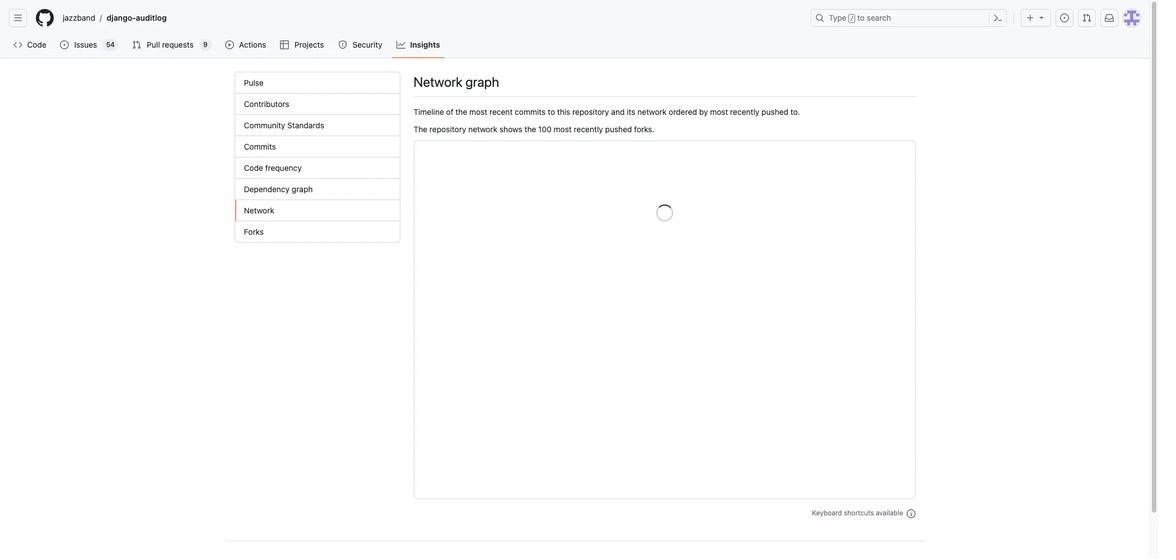 Task type: describe. For each thing, give the bounding box(es) containing it.
insights link
[[392, 36, 445, 53]]

the
[[414, 124, 428, 134]]

type
[[829, 13, 847, 22]]

forks
[[244, 227, 264, 236]]

pulse link
[[235, 72, 400, 94]]

dependency graph
[[244, 184, 313, 194]]

code frequency
[[244, 163, 302, 173]]

network graph
[[414, 74, 500, 90]]

keyboard shortcuts available
[[813, 509, 906, 517]]

commits
[[515, 107, 546, 117]]

1 vertical spatial pushed
[[606, 124, 632, 134]]

django-auditlog link
[[102, 9, 171, 27]]

code for code
[[27, 40, 46, 49]]

0 horizontal spatial recently
[[574, 124, 603, 134]]

0 vertical spatial the
[[456, 107, 468, 117]]

projects
[[295, 40, 324, 49]]

requests
[[162, 40, 194, 49]]

insights
[[410, 40, 440, 49]]

code for code frequency
[[244, 163, 263, 173]]

1 horizontal spatial network
[[638, 107, 667, 117]]

jazzband link
[[58, 9, 100, 27]]

contributors
[[244, 99, 289, 109]]

shortcuts
[[844, 509, 874, 517]]

100
[[539, 124, 552, 134]]

to.
[[791, 107, 800, 117]]

1 horizontal spatial pushed
[[762, 107, 789, 117]]

network for network
[[244, 206, 274, 215]]

search
[[867, 13, 892, 22]]

graph for dependency graph
[[292, 184, 313, 194]]

pulse
[[244, 78, 264, 87]]

forks link
[[235, 221, 400, 242]]

1 horizontal spatial recently
[[731, 107, 760, 117]]

1 horizontal spatial most
[[554, 124, 572, 134]]

/ for type
[[850, 15, 855, 22]]

insights element
[[235, 72, 400, 243]]

community
[[244, 120, 285, 130]]

pull requests
[[147, 40, 194, 49]]

standards
[[287, 120, 324, 130]]

/ for jazzband
[[100, 13, 102, 23]]

type / to search
[[829, 13, 892, 22]]

recent
[[490, 107, 513, 117]]

community standards
[[244, 120, 324, 130]]

issue opened image
[[60, 40, 69, 49]]

0 vertical spatial repository
[[573, 107, 609, 117]]



Task type: locate. For each thing, give the bounding box(es) containing it.
0 horizontal spatial pushed
[[606, 124, 632, 134]]

graph up recent
[[466, 74, 500, 90]]

git pull request image for issue opened image
[[132, 40, 141, 49]]

info image
[[907, 509, 916, 518]]

0 vertical spatial pushed
[[762, 107, 789, 117]]

the right of at the top of page
[[456, 107, 468, 117]]

actions link
[[221, 36, 271, 53]]

1 horizontal spatial the
[[525, 124, 536, 134]]

1 horizontal spatial /
[[850, 15, 855, 22]]

code right code image
[[27, 40, 46, 49]]

security link
[[334, 36, 388, 53]]

repository down of at the top of page
[[430, 124, 466, 134]]

issue opened image
[[1061, 13, 1070, 22]]

ordered
[[669, 107, 698, 117]]

code
[[27, 40, 46, 49], [244, 163, 263, 173]]

django-
[[107, 13, 136, 22]]

jazzband / django-auditlog
[[63, 13, 167, 23]]

1 horizontal spatial git pull request image
[[1083, 13, 1092, 22]]

available
[[876, 509, 904, 517]]

/ right "type"
[[850, 15, 855, 22]]

code link
[[9, 36, 51, 53]]

0 horizontal spatial graph
[[292, 184, 313, 194]]

keyboard shortcuts available button
[[813, 508, 916, 518]]

1 vertical spatial the
[[525, 124, 536, 134]]

0 horizontal spatial /
[[100, 13, 102, 23]]

code frequency link
[[235, 157, 400, 179]]

homepage image
[[36, 9, 54, 27]]

code down commits
[[244, 163, 263, 173]]

0 vertical spatial git pull request image
[[1083, 13, 1092, 22]]

and
[[612, 107, 625, 117]]

the repository network shows the 100 most recently pushed forks.
[[414, 124, 655, 134]]

network link
[[235, 200, 400, 221]]

git pull request image left notifications image
[[1083, 13, 1092, 22]]

issues
[[74, 40, 97, 49]]

1 horizontal spatial to
[[858, 13, 865, 22]]

plus image
[[1027, 13, 1036, 22]]

network for network graph
[[414, 74, 463, 90]]

0 horizontal spatial most
[[470, 107, 488, 117]]

0 vertical spatial to
[[858, 13, 865, 22]]

network down recent
[[469, 124, 498, 134]]

most left recent
[[470, 107, 488, 117]]

1 vertical spatial network
[[244, 206, 274, 215]]

git pull request image
[[1083, 13, 1092, 22], [132, 40, 141, 49]]

graph for network graph
[[466, 74, 500, 90]]

list containing jazzband
[[58, 9, 805, 27]]

54
[[106, 40, 115, 49]]

most right by
[[711, 107, 729, 117]]

the
[[456, 107, 468, 117], [525, 124, 536, 134]]

recently down timeline of the most recent commits to this repository and its network ordered by most recently pushed to. on the top
[[574, 124, 603, 134]]

/
[[100, 13, 102, 23], [850, 15, 855, 22]]

graph image
[[397, 40, 406, 49]]

community standards link
[[235, 115, 400, 136]]

forks.
[[635, 124, 655, 134]]

graph inside dependency graph link
[[292, 184, 313, 194]]

dependency graph link
[[235, 179, 400, 200]]

frequency
[[265, 163, 302, 173]]

jazzband
[[63, 13, 95, 22]]

0 horizontal spatial the
[[456, 107, 468, 117]]

network inside the insights "element"
[[244, 206, 274, 215]]

git pull request image left pull
[[132, 40, 141, 49]]

1 vertical spatial network
[[469, 124, 498, 134]]

repository right this
[[573, 107, 609, 117]]

1 vertical spatial code
[[244, 163, 263, 173]]

recently
[[731, 107, 760, 117], [574, 124, 603, 134]]

by
[[700, 107, 708, 117]]

1 horizontal spatial code
[[244, 163, 263, 173]]

table image
[[280, 40, 289, 49]]

graph down code frequency link
[[292, 184, 313, 194]]

repository
[[573, 107, 609, 117], [430, 124, 466, 134]]

pull
[[147, 40, 160, 49]]

0 horizontal spatial network
[[469, 124, 498, 134]]

command palette image
[[994, 13, 1003, 22]]

most down this
[[554, 124, 572, 134]]

of
[[446, 107, 454, 117]]

code image
[[13, 40, 22, 49]]

1 horizontal spatial graph
[[466, 74, 500, 90]]

0 vertical spatial network
[[638, 107, 667, 117]]

shows
[[500, 124, 523, 134]]

1 vertical spatial graph
[[292, 184, 313, 194]]

network up timeline
[[414, 74, 463, 90]]

dependency
[[244, 184, 290, 194]]

1 horizontal spatial network
[[414, 74, 463, 90]]

network
[[638, 107, 667, 117], [469, 124, 498, 134]]

1 vertical spatial repository
[[430, 124, 466, 134]]

auditlog
[[136, 13, 167, 22]]

1 vertical spatial to
[[548, 107, 555, 117]]

1 vertical spatial git pull request image
[[132, 40, 141, 49]]

graph
[[466, 74, 500, 90], [292, 184, 313, 194]]

network
[[414, 74, 463, 90], [244, 206, 274, 215]]

code inside the insights "element"
[[244, 163, 263, 173]]

this
[[557, 107, 571, 117]]

0 vertical spatial recently
[[731, 107, 760, 117]]

0 vertical spatial network
[[414, 74, 463, 90]]

commits
[[244, 142, 276, 151]]

0 horizontal spatial network
[[244, 206, 274, 215]]

git pull request image for issue opened icon
[[1083, 13, 1092, 22]]

1 vertical spatial recently
[[574, 124, 603, 134]]

1 horizontal spatial repository
[[573, 107, 609, 117]]

timeline of the most recent commits to this repository and its network ordered by most recently pushed to.
[[414, 107, 800, 117]]

pushed left to.
[[762, 107, 789, 117]]

the left '100'
[[525, 124, 536, 134]]

to left this
[[548, 107, 555, 117]]

2 horizontal spatial most
[[711, 107, 729, 117]]

triangle down image
[[1038, 13, 1047, 22]]

/ inside type / to search
[[850, 15, 855, 22]]

0 vertical spatial code
[[27, 40, 46, 49]]

network up forks at the left of the page
[[244, 206, 274, 215]]

most
[[470, 107, 488, 117], [711, 107, 729, 117], [554, 124, 572, 134]]

commits link
[[235, 136, 400, 157]]

actions
[[239, 40, 266, 49]]

pushed down and
[[606, 124, 632, 134]]

/ inside jazzband / django-auditlog
[[100, 13, 102, 23]]

security
[[353, 40, 383, 49]]

0 horizontal spatial git pull request image
[[132, 40, 141, 49]]

play image
[[225, 40, 234, 49]]

network up forks.
[[638, 107, 667, 117]]

0 horizontal spatial repository
[[430, 124, 466, 134]]

to left search
[[858, 13, 865, 22]]

contributors link
[[235, 94, 400, 115]]

0 horizontal spatial code
[[27, 40, 46, 49]]

9
[[203, 40, 208, 49]]

/ left django-
[[100, 13, 102, 23]]

keyboard
[[813, 509, 843, 517]]

list
[[58, 9, 805, 27]]

pushed
[[762, 107, 789, 117], [606, 124, 632, 134]]

notifications image
[[1106, 13, 1115, 22]]

timeline
[[414, 107, 444, 117]]

to
[[858, 13, 865, 22], [548, 107, 555, 117]]

projects link
[[276, 36, 329, 53]]

0 horizontal spatial to
[[548, 107, 555, 117]]

recently right by
[[731, 107, 760, 117]]

shield image
[[338, 40, 347, 49]]

its
[[627, 107, 636, 117]]

0 vertical spatial graph
[[466, 74, 500, 90]]



Task type: vqa. For each thing, say whether or not it's contained in the screenshot.
the
yes



